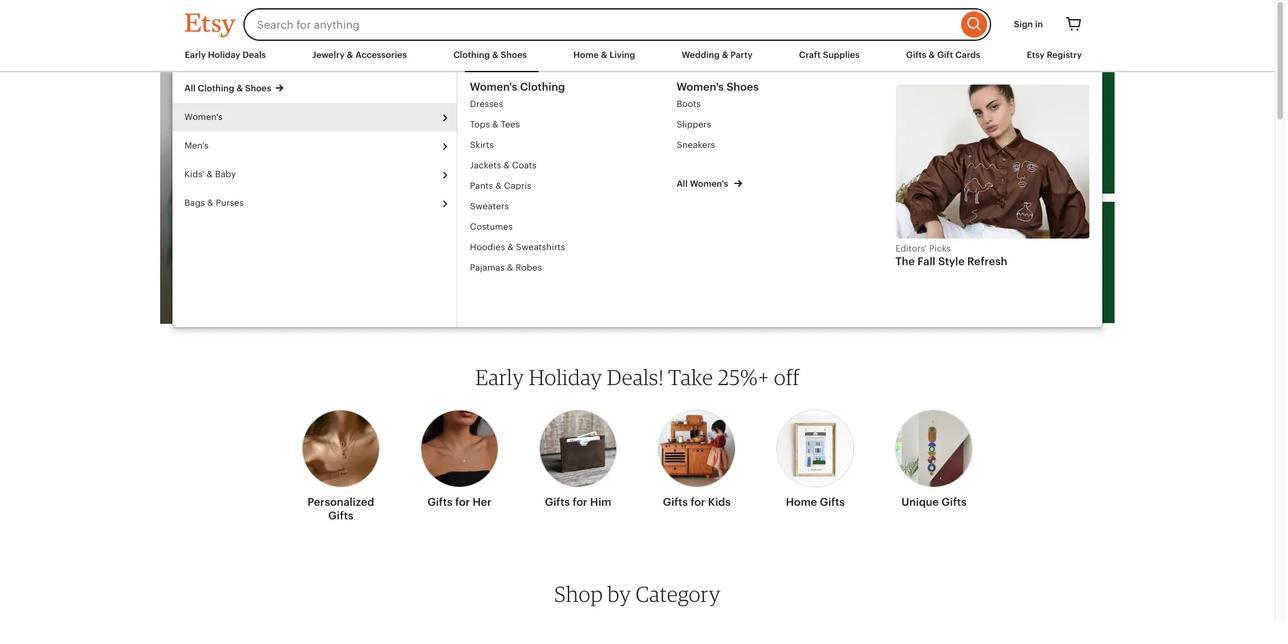Task type: locate. For each thing, give the bounding box(es) containing it.
0 horizontal spatial personalized
[[308, 496, 375, 509]]

gifts inside "link"
[[545, 496, 570, 509]]

women's inside 'link'
[[677, 81, 725, 93]]

kids'
[[185, 169, 205, 179]]

tees
[[501, 119, 521, 130]]

shoes
[[501, 50, 527, 60], [727, 81, 760, 93], [246, 83, 272, 93]]

1 horizontal spatial all
[[677, 179, 689, 189]]

pajamas
[[471, 263, 505, 273]]

personalized
[[953, 230, 1050, 249], [308, 496, 375, 509]]

baby
[[216, 169, 236, 179]]

& for bags & purses
[[208, 198, 214, 208]]

0 horizontal spatial home
[[574, 50, 599, 60]]

women's inside menu item
[[185, 112, 223, 122]]

shoes down deals
[[246, 83, 272, 93]]

all for all women's
[[677, 179, 689, 189]]

& inside 'link'
[[508, 242, 514, 252]]

gifts for kids
[[663, 496, 731, 509]]

holiday for deals
[[208, 50, 241, 60]]

holiday inside "menu bar"
[[208, 50, 241, 60]]

women's down sneakers
[[691, 179, 729, 189]]

living
[[610, 50, 636, 60]]

home & living
[[574, 50, 636, 60]]

2 horizontal spatial clothing
[[521, 81, 566, 93]]

jewelry & accessories
[[313, 50, 407, 60]]

him
[[590, 496, 612, 509]]

25%+ off
[[469, 180, 635, 220]]

early for early holiday deals are here!
[[469, 122, 519, 147]]

& for home & living
[[601, 50, 608, 60]]

0 horizontal spatial clothing
[[198, 83, 235, 93]]

1 vertical spatial holiday
[[524, 122, 602, 147]]

gifts inside 'link'
[[428, 496, 453, 509]]

1 horizontal spatial clothing
[[454, 50, 490, 60]]

jackets & coats link
[[471, 156, 677, 176]]

slippers link
[[677, 115, 884, 135]]

cards
[[956, 50, 981, 60]]

wedding & party
[[682, 50, 753, 60]]

home & living link
[[574, 49, 636, 61]]

kids
[[709, 496, 731, 509]]

none search field inside sign in banner
[[244, 8, 992, 41]]

early
[[185, 50, 206, 60], [469, 122, 519, 147], [476, 364, 525, 390]]

for inside "link"
[[573, 496, 588, 509]]

gifts inside personalized gifts
[[329, 510, 354, 523]]

jackets & coats
[[471, 160, 537, 171]]

& right bags
[[208, 198, 214, 208]]

& inside menu item
[[207, 169, 213, 179]]

dresses
[[471, 99, 504, 109]]

boots link
[[677, 94, 884, 115]]

gifts for him
[[545, 496, 612, 509]]

picks
[[930, 244, 952, 254]]

all inside menu
[[185, 83, 196, 93]]

off
[[774, 364, 800, 390]]

clothing up the dresses link on the top
[[521, 81, 566, 93]]

& left robes
[[508, 263, 514, 273]]

& up pajamas & robes
[[508, 242, 514, 252]]

0 horizontal spatial all
[[185, 83, 196, 93]]

& right pants
[[496, 181, 502, 191]]

clothing up the dresses
[[454, 50, 490, 60]]

gifts & gift cards
[[907, 50, 981, 60]]

all women's link
[[677, 168, 884, 190]]

& inside menu item
[[208, 198, 214, 208]]

None search field
[[244, 8, 992, 41]]

women's up the dresses
[[471, 81, 518, 93]]

bags & purses menu item
[[173, 189, 458, 218]]

& left living
[[601, 50, 608, 60]]

jewelry & accessories link
[[313, 49, 407, 61]]

& for clothing & shoes
[[492, 50, 499, 60]]

her
[[473, 496, 492, 509]]

home inside home & living link
[[574, 50, 599, 60]]

holiday
[[208, 50, 241, 60], [524, 122, 602, 147], [529, 364, 603, 390]]

holiday inside early holiday deals are here!
[[524, 122, 602, 147]]

personalized gifts
[[953, 230, 1088, 249]]

for inside 'link'
[[455, 496, 470, 509]]

gifts for him link
[[540, 402, 617, 515]]

menu bar containing early holiday deals
[[185, 49, 1091, 72]]

& left "tees"
[[493, 119, 499, 130]]

2 horizontal spatial shoes
[[727, 81, 760, 93]]

editors' picks the fall style refresh
[[896, 244, 1008, 268]]

a festive scene featuring a candle shown with a holiday message and colorfully illustrated trees on its label. image
[[737, 72, 926, 194]]

shoes down party
[[727, 81, 760, 93]]

a personalized ornament commemorating a child's first holiday featuring ornate lettering and subtle patterns. image
[[160, 72, 444, 324]]

bags
[[185, 198, 205, 208]]

women's up men's
[[185, 112, 223, 122]]

purses
[[216, 198, 244, 208]]

shoes up "women's clothing"
[[501, 50, 527, 60]]

hoodies & sweatshirts
[[471, 242, 566, 252]]

kids' & baby
[[185, 169, 236, 179]]

for left her
[[455, 496, 470, 509]]

etsy registry link
[[1028, 49, 1083, 61]]

1 horizontal spatial shoes
[[501, 50, 527, 60]]

holiday for deals!
[[529, 364, 603, 390]]

all clothing & shoes link
[[185, 76, 458, 95]]

personalized for gifts
[[953, 230, 1050, 249]]

& for tops & tees
[[493, 119, 499, 130]]

deals are here!
[[469, 147, 633, 172]]

2 vertical spatial holiday
[[529, 364, 603, 390]]

sweatshirts
[[517, 242, 566, 252]]

wedding & party menu item
[[682, 50, 753, 60]]

0 horizontal spatial shoes
[[246, 83, 272, 93]]

2 vertical spatial early
[[476, 364, 525, 390]]

early inside early holiday deals are here!
[[469, 122, 519, 147]]

for for gifts for her
[[455, 496, 470, 509]]

capris
[[505, 181, 532, 191]]

0 vertical spatial home
[[574, 50, 599, 60]]

early inside "menu bar"
[[185, 50, 206, 60]]

refresh
[[968, 255, 1008, 268]]

home inside 'home gifts' link
[[786, 496, 818, 509]]

home
[[574, 50, 599, 60], [786, 496, 818, 509]]

women's up boots
[[677, 81, 725, 93]]

early for early holiday deals
[[185, 50, 206, 60]]

all down the early holiday deals link
[[185, 83, 196, 93]]

& left party
[[722, 50, 729, 60]]

women's menu item
[[173, 103, 458, 132]]

women's for women's shoes
[[677, 81, 725, 93]]

gift
[[938, 50, 954, 60]]

early for early holiday deals! take 25%+ off
[[476, 364, 525, 390]]

women's clothing
[[471, 81, 566, 93]]

women's shoes
[[677, 81, 760, 93]]

0 vertical spatial personalized
[[953, 230, 1050, 249]]

pajamas & robes link
[[471, 258, 677, 278]]

gifts for her link
[[421, 402, 499, 515]]

costumes link
[[471, 217, 677, 237]]

for right spirits
[[1070, 100, 1091, 119]]

menu bar
[[185, 49, 1091, 72]]

gifts
[[907, 50, 927, 60], [428, 496, 453, 509], [545, 496, 570, 509], [663, 496, 688, 509], [820, 496, 845, 509], [942, 496, 967, 509], [329, 510, 354, 523]]

0 vertical spatial all
[[185, 83, 196, 93]]

1 vertical spatial all
[[677, 179, 689, 189]]

0 vertical spatial holiday
[[208, 50, 241, 60]]

up
[[953, 256, 973, 274]]

1 horizontal spatial home
[[786, 496, 818, 509]]

fall
[[918, 255, 937, 268]]

& right jewelry
[[347, 50, 353, 60]]

0 vertical spatial early
[[185, 50, 206, 60]]

gifts inside "menu bar"
[[907, 50, 927, 60]]

& left "coats"
[[504, 160, 510, 171]]

shoes inside 'link'
[[727, 81, 760, 93]]

for for gifts for him
[[573, 496, 588, 509]]

Search for anything text field
[[244, 8, 959, 41]]

women's
[[471, 81, 518, 93], [677, 81, 725, 93], [185, 112, 223, 122], [691, 179, 729, 189]]

& left gift
[[929, 50, 936, 60]]

1 vertical spatial home
[[786, 496, 818, 509]]

brighten spirits for under $20!
[[950, 100, 1091, 146]]

bags & purses
[[185, 198, 244, 208]]

1 vertical spatial early
[[469, 122, 519, 147]]

& for wedding & party
[[722, 50, 729, 60]]

for inside brighten spirits for under $20!
[[1070, 100, 1091, 119]]

& up "women's clothing"
[[492, 50, 499, 60]]

clothing down the early holiday deals link
[[198, 83, 235, 93]]

for left kids
[[691, 496, 706, 509]]

clothing inside menu
[[198, 83, 235, 93]]

costumes
[[471, 222, 513, 232]]

gifts for kids link
[[658, 402, 736, 515]]

menu
[[173, 76, 458, 218]]

1 horizontal spatial personalized
[[953, 230, 1050, 249]]

all down sneakers
[[677, 179, 689, 189]]

sign in banner
[[160, 0, 1115, 49]]

boots
[[677, 99, 702, 109]]

clothing for women's clothing
[[521, 81, 566, 93]]

1 vertical spatial personalized
[[308, 496, 375, 509]]

30% off!
[[997, 252, 1079, 276]]

for left him
[[573, 496, 588, 509]]

unique
[[902, 496, 940, 509]]

women's for women's clothing
[[471, 81, 518, 93]]

& right kids'
[[207, 169, 213, 179]]

for
[[1070, 100, 1091, 119], [455, 496, 470, 509], [573, 496, 588, 509], [691, 496, 706, 509]]

tops
[[471, 119, 491, 130]]

editors'
[[896, 244, 928, 254]]



Task type: describe. For each thing, give the bounding box(es) containing it.
all women's
[[677, 179, 731, 189]]

hoodies
[[471, 242, 506, 252]]

gifts & gift cards link
[[907, 49, 981, 61]]

home gifts link
[[777, 402, 855, 515]]

category
[[636, 581, 721, 607]]

deals!
[[607, 364, 664, 390]]

pajamas & robes
[[471, 263, 543, 273]]

gifts & gift cards menu item
[[907, 50, 981, 60]]

shop
[[555, 581, 603, 607]]

craft
[[800, 50, 821, 60]]

25%+
[[718, 364, 770, 390]]

registry
[[1047, 50, 1083, 60]]

& for pajamas & robes
[[508, 263, 514, 273]]

etsy
[[1028, 50, 1045, 60]]

wedding & party link
[[682, 49, 753, 61]]

menu containing all clothing & shoes
[[173, 76, 458, 218]]

wedding
[[682, 50, 720, 60]]

& for pants & capris
[[496, 181, 502, 191]]

& for gifts & gift cards
[[929, 50, 936, 60]]

style
[[939, 255, 966, 268]]

unique gifts link
[[896, 402, 974, 515]]

sweaters
[[471, 201, 510, 211]]

party
[[731, 50, 753, 60]]

early holiday deals! take 25%+ off
[[476, 364, 800, 390]]

all for all clothing & shoes
[[185, 83, 196, 93]]

deals
[[243, 50, 266, 60]]

robes
[[516, 263, 543, 273]]

slippers
[[677, 119, 712, 130]]

take
[[669, 364, 714, 390]]

by
[[608, 581, 632, 607]]

accessories
[[356, 50, 407, 60]]

all clothing & shoes
[[185, 83, 272, 93]]

home & living menu item
[[574, 50, 636, 60]]

sign in
[[1015, 19, 1044, 29]]

clothing for all clothing & shoes
[[198, 83, 235, 93]]

men's menu item
[[173, 132, 458, 160]]

to
[[977, 256, 993, 274]]

home for home & living
[[574, 50, 599, 60]]

jewelry
[[313, 50, 345, 60]]

gifts for her
[[428, 496, 492, 509]]

craft supplies link
[[800, 49, 860, 61]]

spirits
[[1020, 100, 1066, 119]]

skirts link
[[471, 135, 677, 156]]

& down the early holiday deals link
[[237, 83, 243, 93]]

hoodies & sweatshirts link
[[471, 237, 677, 258]]

home gifts
[[786, 496, 845, 509]]

& for hoodies & sweatshirts
[[508, 242, 514, 252]]

personalized gifts link
[[302, 402, 380, 529]]

craft supplies
[[800, 50, 860, 60]]

personalized for gifts
[[308, 496, 375, 509]]

& for jewelry & accessories
[[347, 50, 353, 60]]

craft supplies menu item
[[800, 50, 860, 60]]

women's clothing link
[[471, 81, 677, 94]]

sneakers link
[[677, 135, 884, 156]]

& for kids' & baby
[[207, 169, 213, 179]]

kids' & baby menu item
[[173, 160, 458, 189]]

shop by category
[[555, 581, 721, 607]]

clothing & shoes menu item
[[454, 50, 527, 60]]

pants
[[471, 181, 494, 191]]

in
[[1036, 19, 1044, 29]]

clothing & shoes
[[454, 50, 527, 60]]

& for jackets & coats
[[504, 160, 510, 171]]

for for gifts for kids
[[691, 496, 706, 509]]

etsy registry
[[1028, 50, 1083, 60]]

clothing inside "menu bar"
[[454, 50, 490, 60]]

sign
[[1015, 19, 1034, 29]]

dresses link
[[471, 94, 677, 115]]

jewelry & accessories menu item
[[313, 50, 407, 60]]

skirts
[[471, 140, 494, 150]]

jackets
[[471, 160, 502, 171]]

women's shoes link
[[677, 81, 884, 94]]

coats
[[513, 160, 537, 171]]

early holiday deals link
[[185, 49, 266, 61]]

a collection of multi-colored dog leashes with rose gold latches, which can be customized with a pet name. image
[[737, 202, 926, 323]]

men's
[[185, 141, 209, 151]]

pants & capris
[[471, 181, 532, 191]]

brighten
[[950, 100, 1016, 119]]

tops & tees link
[[471, 115, 677, 135]]

shoes inside "menu bar"
[[501, 50, 527, 60]]

under $20!
[[950, 122, 1057, 146]]

holiday for deals are here!
[[524, 122, 602, 147]]

up to 30% off!
[[953, 252, 1079, 276]]

early holiday deals are here!
[[469, 122, 633, 172]]

home for home gifts
[[786, 496, 818, 509]]

sign in button
[[1004, 12, 1054, 37]]

women's for women's
[[185, 112, 223, 122]]

the
[[896, 255, 916, 268]]

personalized gifts
[[308, 496, 375, 523]]

clothing & shoes link
[[454, 49, 527, 61]]

sweaters link
[[471, 196, 677, 217]]

sneakers
[[677, 140, 716, 150]]



Task type: vqa. For each thing, say whether or not it's contained in the screenshot.
Hoodies
yes



